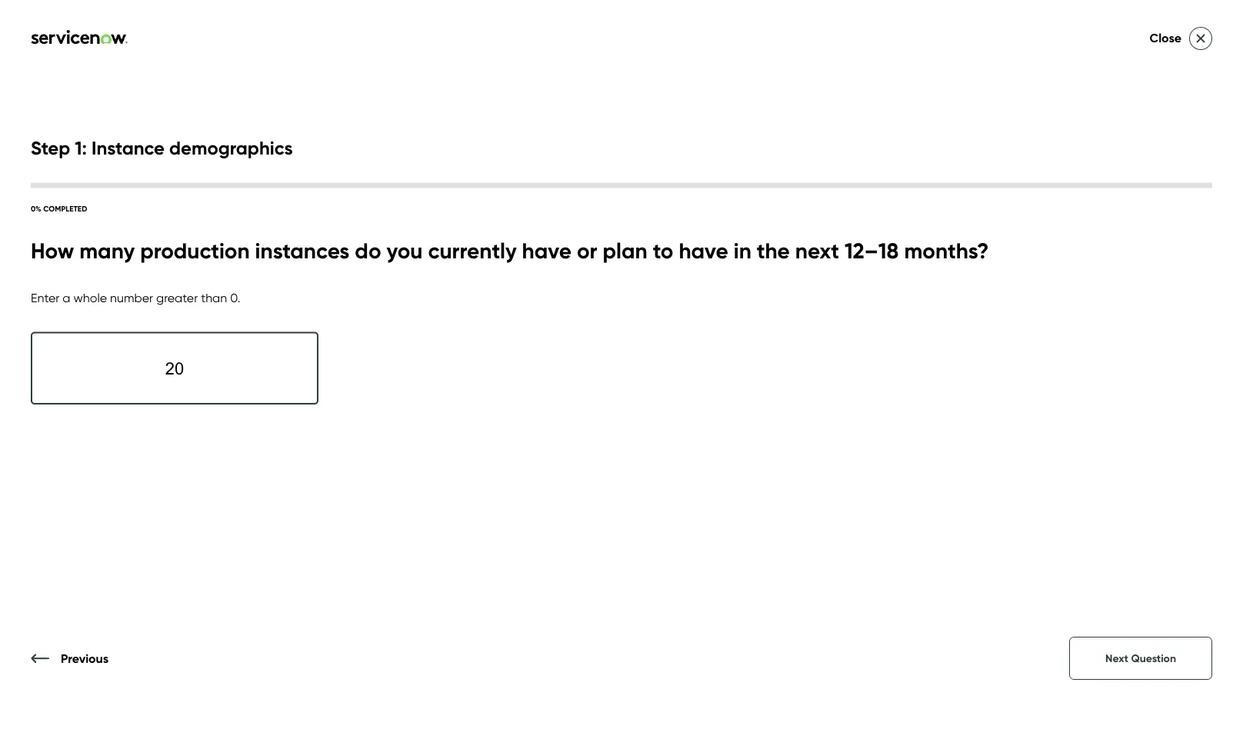 Task type: locate. For each thing, give the bounding box(es) containing it.
demographics
[[169, 136, 293, 159]]

next question link
[[1070, 637, 1213, 680]]

enter a whole number greater than 0.
[[31, 291, 241, 306]]

servicenow image
[[31, 655, 117, 668]]

step 1: instance demographics
[[31, 136, 293, 159]]

the
[[757, 237, 790, 264]]

close
[[1150, 31, 1182, 46]]

have
[[522, 237, 572, 264], [679, 237, 729, 264]]

1 horizontal spatial have
[[679, 237, 729, 264]]

0 horizontal spatial have
[[522, 237, 572, 264]]

currently
[[428, 237, 517, 264]]

months?
[[905, 237, 990, 264]]

have left the in
[[679, 237, 729, 264]]

instance
[[92, 136, 165, 159]]

number
[[110, 291, 153, 306]]

a
[[63, 291, 70, 306]]

greater
[[156, 291, 198, 306]]

enter
[[31, 291, 59, 306]]

question
[[1132, 652, 1177, 665]]

do
[[355, 237, 381, 264]]

servicenow
[[679, 169, 880, 214]]

whole
[[73, 291, 107, 306]]

how many production instances do you currently have or plan to have in the next 12–18 months?
[[31, 237, 990, 264]]

0.
[[230, 291, 241, 306]]

previous
[[61, 651, 109, 666]]

platform
[[889, 169, 1034, 214]]

Enter a number field
[[31, 332, 319, 405]]

estimator
[[679, 217, 841, 262]]

have left or
[[522, 237, 572, 264]]

12–18
[[845, 237, 899, 264]]



Task type: describe. For each thing, give the bounding box(es) containing it.
to
[[653, 237, 674, 264]]

next
[[796, 237, 840, 264]]

than
[[201, 291, 227, 306]]

next question
[[1106, 652, 1177, 665]]

1 have from the left
[[522, 237, 572, 264]]

step
[[31, 136, 70, 159]]

in
[[734, 237, 752, 264]]

0%
[[31, 204, 41, 213]]

or
[[577, 237, 598, 264]]

2 have from the left
[[679, 237, 729, 264]]

how
[[31, 237, 74, 264]]

many
[[79, 237, 135, 264]]

0% completed
[[31, 204, 87, 213]]

you
[[387, 237, 423, 264]]

production
[[140, 237, 250, 264]]

servicenow platform team estimator
[[679, 169, 1136, 262]]

next
[[1106, 652, 1129, 665]]

1:
[[75, 136, 87, 159]]

instances
[[255, 237, 350, 264]]

completed
[[43, 204, 87, 213]]

plan
[[603, 237, 648, 264]]

team
[[1044, 169, 1136, 214]]



Task type: vqa. For each thing, say whether or not it's contained in the screenshot.
collaborative
no



